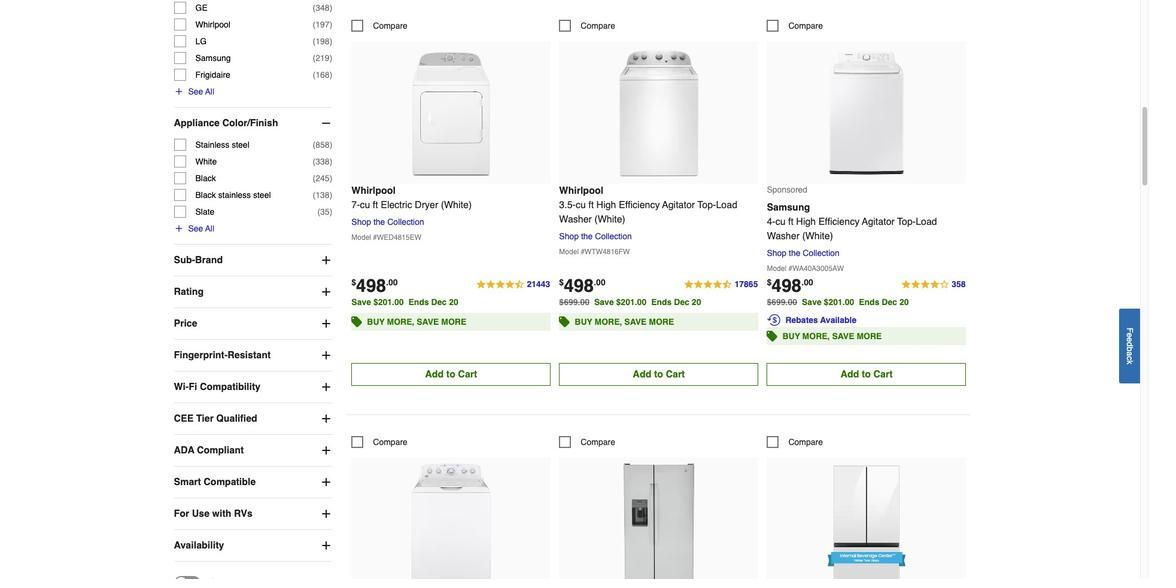 Task type: vqa. For each thing, say whether or not it's contained in the screenshot.
Stepper number input field with increment and decrement buttons number field corresponding to $ 8,598 .00
no



Task type: locate. For each thing, give the bounding box(es) containing it.
compare inside "50354426" element
[[373, 21, 408, 30]]

compare inside 5001722785 element
[[789, 21, 823, 30]]

$ 498 .00 down model # wtw4816fw
[[559, 275, 606, 296]]

tag filled image
[[352, 313, 362, 330]]

$ up tag filled icon
[[352, 277, 356, 287]]

) for ( 348 )
[[330, 3, 332, 12]]

plus image inside cee tier qualified "button"
[[320, 413, 332, 425]]

whirlpool up 3.5-
[[559, 185, 603, 196]]

black
[[195, 173, 216, 183], [195, 190, 216, 200]]

1 horizontal spatial $699.00
[[767, 297, 797, 307]]

0 horizontal spatial was price $699.00 element
[[559, 294, 594, 307]]

efficiency up wa40a3005aw
[[819, 216, 860, 227]]

efficiency inside whirlpool 3.5-cu ft high efficiency agitator top-load washer (white)
[[619, 200, 660, 210]]

4.5 stars image containing 21443
[[476, 277, 551, 292]]

0 horizontal spatial .00
[[386, 277, 398, 287]]

2 horizontal spatial actual price $498.00 element
[[767, 275, 813, 296]]

$ for 21443
[[352, 277, 356, 287]]

2 see all button from the top
[[174, 223, 214, 235]]

0 horizontal spatial $
[[352, 277, 356, 287]]

washer for 3.5-
[[559, 214, 592, 225]]

) for ( 219 )
[[330, 53, 332, 63]]

model left wa40a3005aw
[[767, 264, 787, 273]]

1 vertical spatial plus image
[[320, 349, 332, 361]]

with
[[212, 509, 231, 519]]

1 horizontal spatial buy
[[575, 317, 592, 327]]

rebates icon image
[[767, 313, 781, 327]]

shop the collection up model # wtw4816fw
[[559, 231, 632, 241]]

$699.00 up the rebates icon
[[767, 297, 797, 307]]

2 plus image from the top
[[320, 349, 332, 361]]

see all button for slate
[[174, 223, 214, 235]]

see all down slate
[[188, 224, 214, 233]]

shop the collection link up model # wtw4816fw
[[559, 231, 637, 241]]

2 cart from the left
[[666, 369, 685, 380]]

0 horizontal spatial add to cart
[[425, 369, 477, 380]]

1 vertical spatial load
[[916, 216, 937, 227]]

0 horizontal spatial ends dec 20 element
[[409, 297, 463, 307]]

3 cart from the left
[[874, 369, 893, 380]]

cu down sponsored
[[775, 216, 786, 227]]

compare for "50354426" element
[[373, 21, 408, 30]]

actual price $498.00 element down model # wa40a3005aw
[[767, 275, 813, 296]]

$699.00 down model # wtw4816fw
[[559, 297, 590, 307]]

see down frigidaire
[[188, 87, 203, 96]]

3 20 from the left
[[900, 297, 909, 307]]

1 black from the top
[[195, 173, 216, 183]]

245
[[316, 173, 330, 183]]

0 horizontal spatial load
[[716, 200, 737, 210]]

1 horizontal spatial #
[[581, 248, 585, 256]]

black down white
[[195, 173, 216, 183]]

for
[[174, 509, 189, 519]]

samsung
[[195, 53, 231, 63], [767, 202, 810, 213]]

2 4.5 stars image from the left
[[684, 277, 759, 292]]

0 vertical spatial steel
[[232, 140, 249, 150]]

) for ( 858 )
[[330, 140, 332, 150]]

0 vertical spatial see
[[188, 87, 203, 96]]

2 horizontal spatial $
[[767, 277, 772, 287]]

for use with rvs button
[[174, 498, 332, 530]]

1 horizontal spatial cart
[[666, 369, 685, 380]]

ft inside samsung 4-cu ft high efficiency agitator top-load washer (white)
[[788, 216, 794, 227]]

2 $ from the left
[[559, 277, 564, 287]]

0 horizontal spatial top-
[[698, 200, 716, 210]]

1 vertical spatial efficiency
[[819, 216, 860, 227]]

20 for 17865
[[692, 297, 701, 307]]

all down slate
[[205, 224, 214, 233]]

4.5 stars image containing 17865
[[684, 277, 759, 292]]

whirlpool up 7-
[[352, 185, 396, 196]]

2 ends dec 20 element from the left
[[651, 297, 706, 307]]

was price $699.00 element
[[559, 294, 594, 307], [767, 294, 802, 307]]

$ 498 .00 up save $201.00 ends dec 20
[[352, 275, 398, 296]]

1 ) from the top
[[330, 3, 332, 12]]

compare inside 1000064061 element
[[581, 21, 615, 30]]

ends dec 20 element
[[409, 297, 463, 307], [651, 297, 706, 307], [859, 297, 914, 307]]

agitator inside whirlpool 3.5-cu ft high efficiency agitator top-load washer (white)
[[662, 200, 695, 210]]

1 all from the top
[[205, 87, 214, 96]]

5001722785 element
[[767, 20, 823, 31]]

1 vertical spatial the
[[581, 231, 593, 241]]

3 498 from the left
[[772, 275, 802, 296]]

2 ends from the left
[[651, 297, 672, 307]]

dryer
[[415, 200, 438, 210]]

(white) up wtw4816fw on the right of page
[[595, 214, 625, 225]]

samsung down sponsored
[[767, 202, 810, 213]]

see all button down slate
[[174, 223, 214, 235]]

( 858 )
[[313, 140, 332, 150]]

) down '138'
[[330, 207, 332, 217]]

0 vertical spatial top-
[[698, 200, 716, 210]]

2 horizontal spatial buy more, save more
[[783, 331, 882, 341]]

1 vertical spatial model
[[559, 248, 579, 256]]

was price $699.00 element up the rebates icon
[[767, 294, 802, 307]]

washer down 4-
[[767, 231, 800, 242]]

high right 4-
[[796, 216, 816, 227]]

( down 348
[[313, 20, 316, 29]]

shop the collection for high
[[559, 231, 632, 241]]

0 vertical spatial plus image
[[320, 254, 332, 266]]

0 horizontal spatial shop
[[352, 217, 371, 227]]

10 ) from the top
[[330, 207, 332, 217]]

ft
[[373, 200, 378, 210], [589, 200, 594, 210], [788, 216, 794, 227]]

2 black from the top
[[195, 190, 216, 200]]

2 see from the top
[[188, 224, 203, 233]]

collection for high
[[595, 231, 632, 241]]

sponsored
[[767, 185, 808, 194]]

add
[[425, 369, 444, 380], [633, 369, 651, 380], [841, 369, 859, 380]]

1 horizontal spatial more
[[649, 317, 674, 327]]

see down slate
[[188, 224, 203, 233]]

plus image inside for use with rvs button
[[320, 508, 332, 520]]

whirlpool 7-cu ft electric dryer (white) image
[[385, 47, 517, 179]]

( up ( 168 )
[[313, 53, 316, 63]]

shop the collection link for electric
[[352, 217, 429, 227]]

stainless
[[195, 140, 229, 150]]

$699.00 save $201.00 ends dec 20 for 358
[[767, 297, 909, 307]]

6 ) from the top
[[330, 140, 332, 150]]

1 actual price $498.00 element from the left
[[352, 275, 398, 296]]

2 see all from the top
[[188, 224, 214, 233]]

ft right 7-
[[373, 200, 378, 210]]

collection up wed4815ew
[[387, 217, 424, 227]]

1 horizontal spatial $ 498 .00
[[559, 275, 606, 296]]

actual price $498.00 element up save $201.00 ends dec 20
[[352, 275, 398, 296]]

0 vertical spatial collection
[[387, 217, 424, 227]]

2 horizontal spatial add
[[841, 369, 859, 380]]

.00 down model # wtw4816fw
[[594, 277, 606, 287]]

see all for slate
[[188, 224, 214, 233]]

2 dec from the left
[[674, 297, 690, 307]]

.00 up save $201.00 ends dec 20
[[386, 277, 398, 287]]

the for high
[[581, 231, 593, 241]]

4 stars image
[[901, 277, 966, 292]]

( for 198
[[313, 36, 316, 46]]

sub-brand button
[[174, 245, 332, 276]]

( up 197
[[313, 3, 316, 12]]

1 plus image from the top
[[320, 254, 332, 266]]

(
[[313, 3, 316, 12], [313, 20, 316, 29], [313, 36, 316, 46], [313, 53, 316, 63], [313, 70, 316, 79], [313, 140, 316, 150], [313, 157, 316, 166], [313, 173, 316, 183], [313, 190, 316, 200], [317, 207, 320, 217]]

( down '138'
[[317, 207, 320, 217]]

2 horizontal spatial collection
[[803, 248, 840, 258]]

shop the collection link up model # wed4815ew
[[352, 217, 429, 227]]

1 horizontal spatial high
[[796, 216, 816, 227]]

0 vertical spatial shop the collection
[[352, 217, 424, 227]]

rating
[[174, 287, 204, 297]]

see all button
[[174, 85, 214, 97], [174, 223, 214, 235]]

2 498 from the left
[[564, 275, 594, 296]]

steel right stainless
[[253, 190, 271, 200]]

e up b
[[1125, 337, 1135, 342]]

save
[[352, 297, 371, 307], [594, 297, 614, 307], [802, 297, 822, 307], [417, 317, 439, 327], [624, 317, 647, 327], [832, 331, 854, 341]]

(white) right dryer
[[441, 200, 472, 210]]

samsung inside samsung 4-cu ft high efficiency agitator top-load washer (white)
[[767, 202, 810, 213]]

2 savings save $201.00 element from the left
[[594, 297, 706, 307]]

498
[[356, 275, 386, 296], [564, 275, 594, 296], [772, 275, 802, 296]]

2 vertical spatial model
[[767, 264, 787, 273]]

498 down model # wtw4816fw
[[564, 275, 594, 296]]

3 .00 from the left
[[802, 277, 813, 287]]

compare inside the 1000757220 element
[[373, 437, 408, 447]]

2 horizontal spatial 20
[[900, 297, 909, 307]]

1 horizontal spatial samsung
[[767, 202, 810, 213]]

) down 348
[[330, 20, 332, 29]]

0 horizontal spatial steel
[[232, 140, 249, 150]]

3 ) from the top
[[330, 36, 332, 46]]

) up 197
[[330, 3, 332, 12]]

2 horizontal spatial dec
[[882, 297, 897, 307]]

top- for 3.5-cu ft high efficiency agitator top-load washer (white)
[[698, 200, 716, 210]]

whirlpool for whirlpool
[[195, 20, 230, 29]]

actual price $498.00 element for 17865
[[559, 275, 606, 296]]

17865 button
[[684, 277, 759, 292]]

f
[[1125, 328, 1135, 333]]

1 vertical spatial shop the collection
[[559, 231, 632, 241]]

$699.00 save $201.00 ends dec 20 for 17865
[[559, 297, 701, 307]]

$699.00 save $201.00 ends dec 20 up available
[[767, 297, 909, 307]]

0 horizontal spatial $699.00 save $201.00 ends dec 20
[[559, 297, 701, 307]]

plus image inside price button
[[320, 318, 332, 330]]

cee tier qualified
[[174, 413, 257, 424]]

efficiency inside samsung 4-cu ft high efficiency agitator top-load washer (white)
[[819, 216, 860, 227]]

3 add to cart button from the left
[[767, 363, 966, 386]]

shop the collection link
[[352, 217, 429, 227], [559, 231, 637, 241], [767, 248, 844, 258]]

35
[[320, 207, 330, 217]]

0 horizontal spatial more
[[441, 317, 466, 327]]

0 horizontal spatial shop the collection
[[352, 217, 424, 227]]

model left wtw4816fw on the right of page
[[559, 248, 579, 256]]

plus image inside fingerprint-resistant button
[[320, 349, 332, 361]]

plus image
[[320, 254, 332, 266], [320, 349, 332, 361], [320, 413, 332, 425]]

3 dec from the left
[[882, 297, 897, 307]]

1 horizontal spatial load
[[916, 216, 937, 227]]

2 20 from the left
[[692, 297, 701, 307]]

(white) up wa40a3005aw
[[802, 231, 833, 242]]

$699.00 for 17865
[[559, 297, 590, 307]]

the up model # wa40a3005aw
[[789, 248, 801, 258]]

ends for 17865
[[651, 297, 672, 307]]

was price $699.00 element for 358
[[767, 294, 802, 307]]

1 horizontal spatial 498
[[564, 275, 594, 296]]

1 498 from the left
[[356, 275, 386, 296]]

#
[[373, 233, 377, 242], [581, 248, 585, 256], [789, 264, 793, 273]]

0 horizontal spatial $201.00
[[373, 297, 404, 307]]

2 $201.00 from the left
[[616, 297, 647, 307]]

shop up model # wtw4816fw
[[559, 231, 579, 241]]

whirlpool inside 'whirlpool 7-cu ft electric dryer (white)'
[[352, 185, 396, 196]]

2 horizontal spatial more,
[[802, 331, 830, 341]]

shop the collection link up model # wa40a3005aw
[[767, 248, 844, 258]]

see all button down frigidaire
[[174, 85, 214, 97]]

high
[[597, 200, 616, 210], [796, 216, 816, 227]]

2 add to cart button from the left
[[559, 363, 759, 386]]

2 horizontal spatial cart
[[874, 369, 893, 380]]

top- inside samsung 4-cu ft high efficiency agitator top-load washer (white)
[[897, 216, 916, 227]]

rebates
[[786, 315, 818, 325]]

actual price $498.00 element for 21443
[[352, 275, 398, 296]]

compare inside 5001986439 element
[[581, 437, 615, 447]]

1000064061 element
[[559, 20, 615, 31]]

see all
[[188, 87, 214, 96], [188, 224, 214, 233]]

2 horizontal spatial add to cart button
[[767, 363, 966, 386]]

the up model # wtw4816fw
[[581, 231, 593, 241]]

2 horizontal spatial 498
[[772, 275, 802, 296]]

plus image for smart compatible
[[320, 476, 332, 488]]

plus image inside sub-brand button
[[320, 254, 332, 266]]

5 ) from the top
[[330, 70, 332, 79]]

buy for save
[[367, 317, 385, 327]]

efficiency for samsung
[[819, 216, 860, 227]]

3 to from the left
[[862, 369, 871, 380]]

top- inside whirlpool 3.5-cu ft high efficiency agitator top-load washer (white)
[[698, 200, 716, 210]]

$201.00
[[373, 297, 404, 307], [616, 297, 647, 307], [824, 297, 854, 307]]

save $201.00 ends dec 20
[[352, 297, 458, 307]]

add to cart
[[425, 369, 477, 380], [633, 369, 685, 380], [841, 369, 893, 380]]

more for dec
[[441, 317, 466, 327]]

0 vertical spatial shop
[[352, 217, 371, 227]]

0 vertical spatial samsung
[[195, 53, 231, 63]]

$ 498 .00 for 17865
[[559, 275, 606, 296]]

1 horizontal spatial washer
[[767, 231, 800, 242]]

3 plus image from the top
[[320, 413, 332, 425]]

1 vertical spatial #
[[581, 248, 585, 256]]

498 for 17865
[[564, 275, 594, 296]]

498 down model # wa40a3005aw
[[772, 275, 802, 296]]

3 $ 498 .00 from the left
[[767, 275, 813, 296]]

1 vertical spatial see all button
[[174, 223, 214, 235]]

3 actual price $498.00 element from the left
[[767, 275, 813, 296]]

samsung for samsung
[[195, 53, 231, 63]]

add to cart button
[[352, 363, 551, 386], [559, 363, 759, 386], [767, 363, 966, 386]]

2 horizontal spatial add to cart
[[841, 369, 893, 380]]

shop down 4-
[[767, 248, 787, 258]]

smart compatible
[[174, 477, 256, 488]]

1 horizontal spatial add to cart
[[633, 369, 685, 380]]

1 was price $699.00 element from the left
[[559, 294, 594, 307]]

slate
[[195, 207, 215, 217]]

0 horizontal spatial actual price $498.00 element
[[352, 275, 398, 296]]

efficiency for whirlpool
[[619, 200, 660, 210]]

1 horizontal spatial collection
[[595, 231, 632, 241]]

2 horizontal spatial whirlpool
[[559, 185, 603, 196]]

ft inside whirlpool 3.5-cu ft high efficiency agitator top-load washer (white)
[[589, 200, 594, 210]]

all
[[205, 87, 214, 96], [205, 224, 214, 233]]

samsung up frigidaire
[[195, 53, 231, 63]]

498 up save $201.00 ends dec 20
[[356, 275, 386, 296]]

(white) inside samsung 4-cu ft high efficiency agitator top-load washer (white)
[[802, 231, 833, 242]]

2 horizontal spatial savings save $201.00 element
[[802, 297, 914, 307]]

1 vertical spatial samsung
[[767, 202, 810, 213]]

ft inside 'whirlpool 7-cu ft electric dryer (white)'
[[373, 200, 378, 210]]

4.5 stars image
[[476, 277, 551, 292], [684, 277, 759, 292]]

1 vertical spatial washer
[[767, 231, 800, 242]]

) up '( 338 )'
[[330, 140, 332, 150]]

cu inside whirlpool 3.5-cu ft high efficiency agitator top-load washer (white)
[[576, 200, 586, 210]]

plus image inside rating button
[[320, 286, 332, 298]]

( up '138'
[[313, 173, 316, 183]]

compatibility
[[200, 382, 261, 393]]

498 for 358
[[772, 275, 802, 296]]

20
[[449, 297, 458, 307], [692, 297, 701, 307], [900, 297, 909, 307]]

3 ends dec 20 element from the left
[[859, 297, 914, 307]]

( up ( 245 )
[[313, 157, 316, 166]]

1 ends from the left
[[409, 297, 429, 307]]

shop the collection up model # wa40a3005aw
[[767, 248, 840, 258]]

collection up wa40a3005aw
[[803, 248, 840, 258]]

load inside samsung 4-cu ft high efficiency agitator top-load washer (white)
[[916, 216, 937, 227]]

7-
[[352, 200, 360, 210]]

2 horizontal spatial buy
[[783, 331, 800, 341]]

17865
[[735, 279, 758, 289]]

2 horizontal spatial $201.00
[[824, 297, 854, 307]]

1 see all button from the top
[[174, 85, 214, 97]]

plus image for sub-brand
[[320, 254, 332, 266]]

1 horizontal spatial top-
[[897, 216, 916, 227]]

2 $699.00 save $201.00 ends dec 20 from the left
[[767, 297, 909, 307]]

dec
[[431, 297, 447, 307], [674, 297, 690, 307], [882, 297, 897, 307]]

197
[[316, 20, 330, 29]]

$ for 358
[[767, 277, 772, 287]]

2 was price $699.00 element from the left
[[767, 294, 802, 307]]

( for 219
[[313, 53, 316, 63]]

0 horizontal spatial whirlpool
[[195, 20, 230, 29]]

plus image
[[174, 87, 183, 96], [174, 224, 183, 233], [320, 286, 332, 298], [320, 318, 332, 330], [320, 381, 332, 393], [320, 445, 332, 457], [320, 476, 332, 488], [320, 508, 332, 520], [320, 540, 332, 552]]

( 197 )
[[313, 20, 332, 29]]

0 horizontal spatial buy more, save more
[[367, 317, 466, 327]]

available
[[820, 315, 857, 325]]

0 horizontal spatial (white)
[[441, 200, 472, 210]]

plus image for cee tier qualified
[[320, 413, 332, 425]]

3 $ from the left
[[767, 277, 772, 287]]

buy
[[367, 317, 385, 327], [575, 317, 592, 327], [783, 331, 800, 341]]

savings save $201.00 element
[[352, 297, 463, 307], [594, 297, 706, 307], [802, 297, 914, 307]]

rating button
[[174, 276, 332, 308]]

collection up wtw4816fw on the right of page
[[595, 231, 632, 241]]

whirlpool
[[195, 20, 230, 29], [352, 185, 396, 196], [559, 185, 603, 196]]

0 horizontal spatial efficiency
[[619, 200, 660, 210]]

high inside samsung 4-cu ft high efficiency agitator top-load washer (white)
[[796, 216, 816, 227]]

1 horizontal spatial agitator
[[862, 216, 895, 227]]

all down frigidaire
[[205, 87, 214, 96]]

1 .00 from the left
[[386, 277, 398, 287]]

ft right 3.5-
[[589, 200, 594, 210]]

cee
[[174, 413, 194, 424]]

washer inside whirlpool 3.5-cu ft high efficiency agitator top-load washer (white)
[[559, 214, 592, 225]]

3 savings save $201.00 element from the left
[[802, 297, 914, 307]]

2 vertical spatial shop the collection link
[[767, 248, 844, 258]]

load inside whirlpool 3.5-cu ft high efficiency agitator top-load washer (white)
[[716, 200, 737, 210]]

2 horizontal spatial shop
[[767, 248, 787, 258]]

2 $ 498 .00 from the left
[[559, 275, 606, 296]]

minus image
[[320, 117, 332, 129]]

shop the collection
[[352, 217, 424, 227], [559, 231, 632, 241], [767, 248, 840, 258]]

(white) inside whirlpool 3.5-cu ft high efficiency agitator top-load washer (white)
[[595, 214, 625, 225]]

shop for whirlpool 7-cu ft electric dryer (white)
[[352, 217, 371, 227]]

was price $699.00 element down model # wtw4816fw
[[559, 294, 594, 307]]

agitator
[[662, 200, 695, 210], [862, 216, 895, 227]]

1 see from the top
[[188, 87, 203, 96]]

0 vertical spatial see all button
[[174, 85, 214, 97]]

for use with rvs
[[174, 509, 252, 519]]

ada compliant button
[[174, 435, 332, 466]]

1 horizontal spatial ends
[[651, 297, 672, 307]]

( 138 )
[[313, 190, 332, 200]]

( for 348
[[313, 3, 316, 12]]

) down the 219
[[330, 70, 332, 79]]

$ 498 .00 down model # wa40a3005aw
[[767, 275, 813, 296]]

( for 245
[[313, 173, 316, 183]]

rvs
[[234, 509, 252, 519]]

see all down frigidaire
[[188, 87, 214, 96]]

( down the 219
[[313, 70, 316, 79]]

(white)
[[441, 200, 472, 210], [595, 214, 625, 225], [802, 231, 833, 242]]

219
[[316, 53, 330, 63]]

samsung 4-cu ft high efficiency agitator top-load washer (white) image
[[801, 47, 933, 179]]

plus image inside availability button
[[320, 540, 332, 552]]

to
[[446, 369, 455, 380], [654, 369, 663, 380], [862, 369, 871, 380]]

plus image for ada compliant
[[320, 445, 332, 457]]

1 cart from the left
[[458, 369, 477, 380]]

high right 3.5-
[[597, 200, 616, 210]]

steel
[[232, 140, 249, 150], [253, 190, 271, 200]]

washer inside samsung 4-cu ft high efficiency agitator top-load washer (white)
[[767, 231, 800, 242]]

plus image for rating
[[320, 286, 332, 298]]

$201.00 for 17865
[[616, 297, 647, 307]]

(white) inside 'whirlpool 7-cu ft electric dryer (white)'
[[441, 200, 472, 210]]

ends dec 20 element for 17865
[[651, 297, 706, 307]]

) up ( 168 )
[[330, 53, 332, 63]]

0 horizontal spatial $ 498 .00
[[352, 275, 398, 296]]

) up 35 on the left of page
[[330, 190, 332, 200]]

1 $699.00 from the left
[[559, 297, 590, 307]]

buy more, save more for ends
[[367, 317, 466, 327]]

$
[[352, 277, 356, 287], [559, 277, 564, 287], [767, 277, 772, 287]]

338
[[316, 157, 330, 166]]

3 ends from the left
[[859, 297, 880, 307]]

2 $699.00 from the left
[[767, 297, 797, 307]]

availability button
[[174, 530, 332, 561]]

$699.00 save $201.00 ends dec 20 down wtw4816fw on the right of page
[[559, 297, 701, 307]]

steel down color/finish
[[232, 140, 249, 150]]

1 see all from the top
[[188, 87, 214, 96]]

plus image inside ada compliant button
[[320, 445, 332, 457]]

high for samsung
[[796, 216, 816, 227]]

model for 7-cu ft electric dryer (white)
[[352, 233, 371, 242]]

1 $ 498 .00 from the left
[[352, 275, 398, 296]]

2 horizontal spatial the
[[789, 248, 801, 258]]

3.5-
[[559, 200, 576, 210]]

plus image inside smart compatible button
[[320, 476, 332, 488]]

( up '( 338 )'
[[313, 140, 316, 150]]

black stainless steel
[[195, 190, 271, 200]]

7 ) from the top
[[330, 157, 332, 166]]

actual price $498.00 element down model # wtw4816fw
[[559, 275, 606, 296]]

agitator inside samsung 4-cu ft high efficiency agitator top-load washer (white)
[[862, 216, 895, 227]]

2 .00 from the left
[[594, 277, 606, 287]]

plus image for fingerprint-resistant
[[320, 349, 332, 361]]

) down 197
[[330, 36, 332, 46]]

21443
[[527, 279, 550, 289]]

more, for $201.00
[[387, 317, 414, 327]]

cu left electric
[[360, 200, 370, 210]]

0 horizontal spatial agitator
[[662, 200, 695, 210]]

ge 4.5-cu ft high efficiency agitator top-load washer (white) image
[[385, 464, 517, 579]]

savings save $201.00 element for 358
[[802, 297, 914, 307]]

2 ) from the top
[[330, 20, 332, 29]]

e up d
[[1125, 333, 1135, 337]]

black up slate
[[195, 190, 216, 200]]

compare inside 5013373999 'element'
[[789, 437, 823, 447]]

model down 7-
[[352, 233, 371, 242]]

qualified
[[216, 413, 257, 424]]

0 horizontal spatial ends
[[409, 297, 429, 307]]

rebates available button
[[767, 313, 966, 327]]

0 horizontal spatial collection
[[387, 217, 424, 227]]

( 219 )
[[313, 53, 332, 63]]

ft for 7-
[[373, 200, 378, 210]]

washer down 3.5-
[[559, 214, 592, 225]]

2 vertical spatial plus image
[[320, 413, 332, 425]]

$ 498 .00 for 358
[[767, 275, 813, 296]]

2 horizontal spatial to
[[862, 369, 871, 380]]

1 horizontal spatial shop the collection
[[559, 231, 632, 241]]

1 $699.00 save $201.00 ends dec 20 from the left
[[559, 297, 701, 307]]

collection for electric
[[387, 217, 424, 227]]

cu up model # wtw4816fw
[[576, 200, 586, 210]]

cu inside 'whirlpool 7-cu ft electric dryer (white)'
[[360, 200, 370, 210]]

2 all from the top
[[205, 224, 214, 233]]

whirlpool down the ge
[[195, 20, 230, 29]]

0 vertical spatial #
[[373, 233, 377, 242]]

0 horizontal spatial shop the collection link
[[352, 217, 429, 227]]

498 for 21443
[[356, 275, 386, 296]]

50354426 element
[[352, 20, 408, 31]]

fi
[[189, 382, 197, 393]]

samsung 4-cu ft high efficiency agitator top-load washer (white)
[[767, 202, 937, 242]]

actual price $498.00 element
[[352, 275, 398, 296], [559, 275, 606, 296], [767, 275, 813, 296]]

0 vertical spatial see all
[[188, 87, 214, 96]]

wi-fi compatibility button
[[174, 372, 332, 403]]

$ for 17865
[[559, 277, 564, 287]]

shop down 7-
[[352, 217, 371, 227]]

$699.00 save $201.00 ends dec 20
[[559, 297, 701, 307], [767, 297, 909, 307]]

high inside whirlpool 3.5-cu ft high efficiency agitator top-load washer (white)
[[597, 200, 616, 210]]

0 vertical spatial agitator
[[662, 200, 695, 210]]

cu inside samsung 4-cu ft high efficiency agitator top-load washer (white)
[[775, 216, 786, 227]]

) up '138'
[[330, 173, 332, 183]]

1 horizontal spatial $699.00 save $201.00 ends dec 20
[[767, 297, 909, 307]]

0 vertical spatial washer
[[559, 214, 592, 225]]

4 ) from the top
[[330, 53, 332, 63]]

tag filled image
[[559, 313, 570, 330], [767, 328, 778, 345]]

( down 197
[[313, 36, 316, 46]]

ft right 4-
[[788, 216, 794, 227]]

1 $ from the left
[[352, 277, 356, 287]]

c
[[1125, 356, 1135, 360]]

2 add to cart from the left
[[633, 369, 685, 380]]

2 horizontal spatial (white)
[[802, 231, 833, 242]]

plus image for wi-fi compatibility
[[320, 381, 332, 393]]

3 $201.00 from the left
[[824, 297, 854, 307]]

) up ( 245 )
[[330, 157, 332, 166]]

1 horizontal spatial ft
[[589, 200, 594, 210]]

whirlpool inside whirlpool 3.5-cu ft high efficiency agitator top-load washer (white)
[[559, 185, 603, 196]]

$ right 21443
[[559, 277, 564, 287]]

1 horizontal spatial buy more, save more
[[575, 317, 674, 327]]

1 4.5 stars image from the left
[[476, 277, 551, 292]]

plus image inside wi-fi compatibility button
[[320, 381, 332, 393]]

) for ( 198 )
[[330, 36, 332, 46]]

1 horizontal spatial add
[[633, 369, 651, 380]]

.00 down model # wa40a3005aw
[[802, 277, 813, 287]]

0 vertical spatial efficiency
[[619, 200, 660, 210]]

$ right 17865
[[767, 277, 772, 287]]

1 horizontal spatial model
[[559, 248, 579, 256]]

f e e d b a c k
[[1125, 328, 1135, 364]]

more for ends
[[649, 317, 674, 327]]

was price $699.00 element for 17865
[[559, 294, 594, 307]]

8 ) from the top
[[330, 173, 332, 183]]

1 horizontal spatial more,
[[595, 317, 622, 327]]

.00 for 21443
[[386, 277, 398, 287]]

all for slate
[[205, 224, 214, 233]]

collection
[[387, 217, 424, 227], [595, 231, 632, 241], [803, 248, 840, 258]]

efficiency up wtw4816fw on the right of page
[[619, 200, 660, 210]]

9 ) from the top
[[330, 190, 332, 200]]

sub-brand
[[174, 255, 223, 266]]

$ 498 .00 for 21443
[[352, 275, 398, 296]]

b
[[1125, 347, 1135, 351]]

1 horizontal spatial ends dec 20 element
[[651, 297, 706, 307]]

shop the collection up model # wed4815ew
[[352, 217, 424, 227]]

( down ( 245 )
[[313, 190, 316, 200]]

2 actual price $498.00 element from the left
[[559, 275, 606, 296]]

shop for whirlpool 3.5-cu ft high efficiency agitator top-load washer (white)
[[559, 231, 579, 241]]

the up model # wed4815ew
[[373, 217, 385, 227]]

1 horizontal spatial savings save $201.00 element
[[594, 297, 706, 307]]



Task type: describe. For each thing, give the bounding box(es) containing it.
black for black
[[195, 173, 216, 183]]

model for 3.5-cu ft high efficiency agitator top-load washer (white)
[[559, 248, 579, 256]]

black for black stainless steel
[[195, 190, 216, 200]]

1 horizontal spatial steel
[[253, 190, 271, 200]]

fingerprint-resistant button
[[174, 340, 332, 371]]

compliant
[[197, 445, 244, 456]]

) for ( 245 )
[[330, 173, 332, 183]]

) for ( 168 )
[[330, 70, 332, 79]]

stainless steel
[[195, 140, 249, 150]]

buy more, save more for $201.00
[[575, 317, 674, 327]]

k
[[1125, 360, 1135, 364]]

price
[[174, 318, 197, 329]]

358
[[952, 279, 966, 289]]

0 horizontal spatial tag filled image
[[559, 313, 570, 330]]

appliance
[[174, 118, 220, 129]]

1 savings save $201.00 element from the left
[[352, 297, 463, 307]]

1000757220 element
[[352, 436, 408, 448]]

2 vertical spatial shop
[[767, 248, 787, 258]]

( 168 )
[[313, 70, 332, 79]]

168
[[316, 70, 330, 79]]

compatible
[[204, 477, 256, 488]]

2 horizontal spatial more
[[857, 331, 882, 341]]

fingerprint-
[[174, 350, 228, 361]]

dec for 358
[[882, 297, 897, 307]]

top- for 4-cu ft high efficiency agitator top-load washer (white)
[[897, 216, 916, 227]]

model # wed4815ew
[[352, 233, 421, 242]]

( for 35
[[317, 207, 320, 217]]

a
[[1125, 351, 1135, 356]]

5013373999 element
[[767, 436, 823, 448]]

shop the collection link for high
[[559, 231, 637, 241]]

d
[[1125, 342, 1135, 347]]

( 338 )
[[313, 157, 332, 166]]

compare for the 1000757220 element
[[373, 437, 408, 447]]

2 horizontal spatial shop the collection link
[[767, 248, 844, 258]]

cee tier qualified button
[[174, 403, 332, 434]]

( 348 )
[[313, 3, 332, 12]]

( 245 )
[[313, 173, 332, 183]]

( for 858
[[313, 140, 316, 150]]

1 add to cart from the left
[[425, 369, 477, 380]]

348
[[316, 3, 330, 12]]

brand
[[195, 255, 223, 266]]

model # wtw4816fw
[[559, 248, 630, 256]]

) for ( 338 )
[[330, 157, 332, 166]]

1 add to cart button from the left
[[352, 363, 551, 386]]

358 button
[[901, 277, 966, 292]]

ada compliant
[[174, 445, 244, 456]]

3 add to cart from the left
[[841, 369, 893, 380]]

20 for 358
[[900, 297, 909, 307]]

whirlpool for whirlpool 3.5-cu ft high efficiency agitator top-load washer (white)
[[559, 185, 603, 196]]

rebates available
[[786, 315, 857, 325]]

appliance color/finish
[[174, 118, 278, 129]]

1 e from the top
[[1125, 333, 1135, 337]]

2 e from the top
[[1125, 337, 1135, 342]]

2 vertical spatial the
[[789, 248, 801, 258]]

wa40a3005aw
[[793, 264, 844, 273]]

agitator for 4-cu ft high efficiency agitator top-load washer (white)
[[862, 216, 895, 227]]

resistant
[[228, 350, 271, 361]]

1 $201.00 from the left
[[373, 297, 404, 307]]

lg
[[195, 36, 207, 46]]

198
[[316, 36, 330, 46]]

1 add from the left
[[425, 369, 444, 380]]

see for slate
[[188, 224, 203, 233]]

2 horizontal spatial #
[[789, 264, 793, 273]]

white
[[195, 157, 217, 166]]

2 horizontal spatial model
[[767, 264, 787, 273]]

tier
[[196, 413, 214, 424]]

availability
[[174, 540, 224, 551]]

buy for $699.00
[[575, 317, 592, 327]]

load for 3.5-cu ft high efficiency agitator top-load washer (white)
[[716, 200, 737, 210]]

1 dec from the left
[[431, 297, 447, 307]]

samsung for samsung 4-cu ft high efficiency agitator top-load washer (white)
[[767, 202, 810, 213]]

4.5 stars image for $699.00 save $201.00 ends dec 20
[[684, 277, 759, 292]]

ge
[[195, 3, 208, 12]]

4.5 stars image for save $201.00 ends dec 20
[[476, 277, 551, 292]]

whirlpool for whirlpool 7-cu ft electric dryer (white)
[[352, 185, 396, 196]]

frigidaire
[[195, 70, 230, 79]]

$201.00 for 358
[[824, 297, 854, 307]]

1 ends dec 20 element from the left
[[409, 297, 463, 307]]

# for whirlpool 7-cu ft electric dryer (white)
[[373, 233, 377, 242]]

(white) for 3.5-
[[595, 214, 625, 225]]

all for frigidaire
[[205, 87, 214, 96]]

show item number element
[[174, 576, 292, 579]]

2 add from the left
[[633, 369, 651, 380]]

fingerprint-resistant
[[174, 350, 271, 361]]

appliance color/finish button
[[174, 108, 332, 139]]

stainless
[[218, 190, 251, 200]]

smart
[[174, 477, 201, 488]]

whirlpool 7-cu ft electric dryer (white)
[[352, 185, 472, 210]]

1 to from the left
[[446, 369, 455, 380]]

compare for 1000064061 element
[[581, 21, 615, 30]]

price button
[[174, 308, 332, 339]]

ft for 4-
[[788, 216, 794, 227]]

shop the collection for electric
[[352, 217, 424, 227]]

high for whirlpool
[[597, 200, 616, 210]]

compare for 5001986439 element
[[581, 437, 615, 447]]

$699.00 for 358
[[767, 297, 797, 307]]

more, for save
[[595, 317, 622, 327]]

cu for 4-
[[775, 216, 786, 227]]

ends for 358
[[859, 297, 880, 307]]

samsung bespoke 30.1-cu ft smart french door refrigerator with dual ice maker and door within door (white glass- all panels) energy star image
[[801, 464, 933, 579]]

whirlpool 3.5-cu ft high efficiency agitator top-load washer (white)
[[559, 185, 737, 225]]

dec for 17865
[[674, 297, 690, 307]]

( 35 )
[[317, 207, 332, 217]]

agitator for 3.5-cu ft high efficiency agitator top-load washer (white)
[[662, 200, 695, 210]]

) for ( 35 )
[[330, 207, 332, 217]]

( for 138
[[313, 190, 316, 200]]

ft for 3.5-
[[589, 200, 594, 210]]

plus image for availability
[[320, 540, 332, 552]]

5001986439 element
[[559, 436, 615, 448]]

) for ( 197 )
[[330, 20, 332, 29]]

ge 25.3-cu ft side-by-side refrigerator with ice maker (stainless steel) image
[[593, 464, 725, 579]]

the for electric
[[373, 217, 385, 227]]

# for whirlpool 3.5-cu ft high efficiency agitator top-load washer (white)
[[581, 248, 585, 256]]

model # wa40a3005aw
[[767, 264, 844, 273]]

.00 for 17865
[[594, 277, 606, 287]]

savings save $201.00 element for 17865
[[594, 297, 706, 307]]

color/finish
[[222, 118, 278, 129]]

see for frigidaire
[[188, 87, 203, 96]]

ada
[[174, 445, 194, 456]]

( for 338
[[313, 157, 316, 166]]

3 add from the left
[[841, 369, 859, 380]]

cu for 7-
[[360, 200, 370, 210]]

( for 168
[[313, 70, 316, 79]]

actual price $498.00 element for 358
[[767, 275, 813, 296]]

(white) for 4-
[[802, 231, 833, 242]]

electric
[[381, 200, 412, 210]]

wi-fi compatibility
[[174, 382, 261, 393]]

wtw4816fw
[[585, 248, 630, 256]]

compare for 5001722785 element
[[789, 21, 823, 30]]

plus image for price
[[320, 318, 332, 330]]

wi-
[[174, 382, 189, 393]]

compare for 5013373999 'element' on the right bottom of page
[[789, 437, 823, 447]]

see all for frigidaire
[[188, 87, 214, 96]]

wed4815ew
[[377, 233, 421, 242]]

use
[[192, 509, 210, 519]]

138
[[316, 190, 330, 200]]

1 horizontal spatial tag filled image
[[767, 328, 778, 345]]

washer for 4-
[[767, 231, 800, 242]]

f e e d b a c k button
[[1119, 309, 1140, 383]]

2 to from the left
[[654, 369, 663, 380]]

ends dec 20 element for 358
[[859, 297, 914, 307]]

( 198 )
[[313, 36, 332, 46]]

1 20 from the left
[[449, 297, 458, 307]]

load for 4-cu ft high efficiency agitator top-load washer (white)
[[916, 216, 937, 227]]

whirlpool 3.5-cu ft high efficiency agitator top-load washer (white) image
[[593, 47, 725, 179]]

858
[[316, 140, 330, 150]]

sub-
[[174, 255, 195, 266]]

cu for 3.5-
[[576, 200, 586, 210]]

see all button for frigidaire
[[174, 85, 214, 97]]

2 horizontal spatial shop the collection
[[767, 248, 840, 258]]

4-
[[767, 216, 776, 227]]

( for 197
[[313, 20, 316, 29]]

21443 button
[[476, 277, 551, 292]]

2 vertical spatial collection
[[803, 248, 840, 258]]



